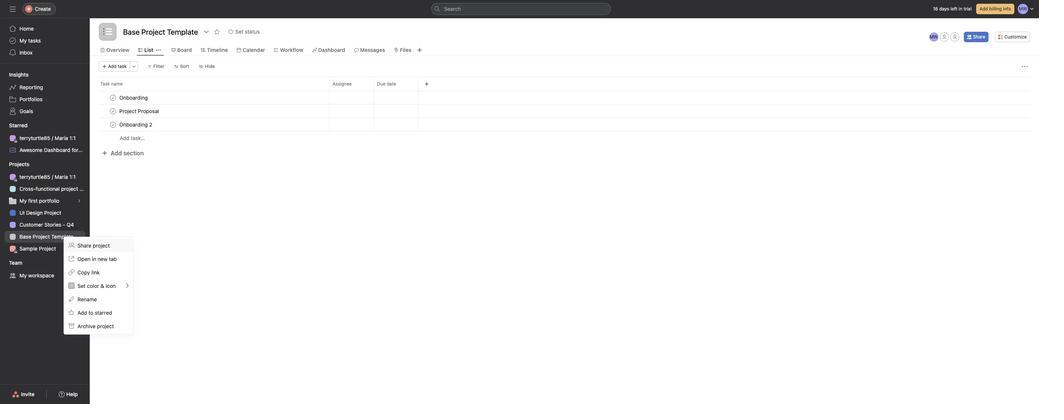 Task type: describe. For each thing, give the bounding box(es) containing it.
calendar
[[243, 47, 265, 53]]

inbox link
[[4, 47, 85, 59]]

project inside starred element
[[92, 147, 109, 153]]

my for my workspace
[[19, 273, 27, 279]]

ui
[[19, 210, 25, 216]]

add to starred
[[77, 310, 112, 316]]

add to starred link
[[64, 306, 133, 320]]

project for share
[[93, 243, 110, 249]]

first
[[28, 198, 38, 204]]

tasks
[[28, 37, 41, 44]]

board
[[177, 47, 192, 53]]

share project link
[[64, 239, 133, 252]]

name
[[111, 81, 123, 87]]

/ for dashboard
[[52, 135, 53, 141]]

home link
[[4, 23, 85, 35]]

timeline
[[207, 47, 228, 53]]

add task
[[108, 64, 127, 69]]

terryturtle85 / maria 1:1 for dashboard
[[19, 135, 76, 141]]

timeline link
[[201, 46, 228, 54]]

awesome dashboard for new project
[[19, 147, 109, 153]]

list
[[144, 47, 153, 53]]

section
[[123, 150, 144, 157]]

completed checkbox for project proposal text field
[[108, 107, 117, 116]]

maria for dashboard
[[55, 135, 68, 141]]

completed checkbox for onboarding text box
[[108, 93, 117, 102]]

ui design project
[[19, 210, 61, 216]]

open in new tab
[[77, 256, 117, 262]]

set color & icon link
[[64, 279, 133, 293]]

onboarding 2 cell
[[90, 118, 330, 132]]

1:1 for for
[[69, 135, 76, 141]]

share project
[[77, 243, 110, 249]]

starred
[[9, 122, 27, 129]]

add for add task…
[[120, 135, 129, 141]]

customer
[[19, 222, 43, 228]]

my workspace link
[[4, 270, 85, 282]]

inbox
[[19, 49, 33, 56]]

invite button
[[7, 388, 39, 402]]

to
[[88, 310, 93, 316]]

cross-
[[19, 186, 36, 192]]

terryturtle85 / maria 1:1 for functional
[[19, 174, 76, 180]]

trial
[[964, 6, 972, 12]]

starred element
[[0, 119, 109, 158]]

task
[[100, 81, 110, 87]]

add for add task
[[108, 64, 116, 69]]

project down base project template
[[39, 246, 56, 252]]

set
[[77, 283, 85, 289]]

search button
[[431, 3, 611, 15]]

open in new tab link
[[64, 252, 133, 266]]

share button
[[964, 32, 989, 42]]

reporting
[[19, 84, 43, 91]]

plan
[[79, 186, 90, 192]]

due
[[377, 81, 385, 87]]

add task…
[[120, 135, 145, 141]]

share for share project
[[77, 243, 91, 249]]

workflow link
[[274, 46, 303, 54]]

sample project link
[[4, 243, 85, 255]]

for
[[72, 147, 78, 153]]

overview link
[[100, 46, 129, 54]]

days
[[939, 6, 949, 12]]

share for share
[[973, 34, 985, 40]]

mw
[[930, 34, 938, 40]]

reporting link
[[4, 82, 85, 94]]

my for my first portfolio
[[19, 198, 27, 204]]

workspace
[[28, 273, 54, 279]]

info
[[1003, 6, 1011, 12]]

add task… row
[[90, 131, 1039, 145]]

archive project link
[[64, 320, 133, 333]]

onboarding cell
[[90, 91, 330, 105]]

completed checkbox for onboarding 2 text field
[[108, 120, 117, 129]]

insights element
[[0, 68, 90, 119]]

messages
[[360, 47, 385, 53]]

insights button
[[0, 71, 29, 79]]

awesome
[[19, 147, 43, 153]]

completed image for project proposal text field
[[108, 107, 117, 116]]

starred button
[[0, 122, 27, 129]]

goals
[[19, 108, 33, 114]]

add for add to starred
[[77, 310, 87, 316]]

goals link
[[4, 105, 85, 117]]

project down customer stories - q4 link at bottom left
[[33, 234, 50, 240]]

terryturtle85 / maria 1:1 link for dashboard
[[4, 132, 85, 144]]

sample project
[[19, 246, 56, 252]]

add section button
[[99, 147, 147, 160]]

portfolios
[[19, 96, 43, 102]]

set color & icon
[[77, 283, 116, 289]]

completed image
[[108, 120, 117, 129]]

Project Proposal text field
[[118, 108, 161, 115]]

Onboarding 2 text field
[[118, 121, 154, 128]]

archive project
[[77, 323, 114, 330]]

projects button
[[0, 161, 29, 168]]

search list box
[[431, 3, 611, 15]]

search
[[444, 6, 461, 12]]



Task type: locate. For each thing, give the bounding box(es) containing it.
template
[[51, 234, 73, 240]]

dashboard up assignee
[[318, 47, 345, 53]]

share up open
[[77, 243, 91, 249]]

project up the stories
[[44, 210, 61, 216]]

my inside global element
[[19, 37, 27, 44]]

color
[[87, 283, 99, 289]]

&
[[100, 283, 104, 289]]

project left the plan
[[61, 186, 78, 192]]

completed checkbox down task name
[[108, 93, 117, 102]]

terryturtle85 / maria 1:1 link up awesome
[[4, 132, 85, 144]]

2 completed image from the top
[[108, 107, 117, 116]]

add task button
[[99, 61, 130, 72]]

base project template
[[19, 234, 73, 240]]

link
[[91, 269, 100, 276]]

1 vertical spatial completed checkbox
[[108, 107, 117, 116]]

in left new
[[92, 256, 96, 262]]

maria inside starred element
[[55, 135, 68, 141]]

2 terryturtle85 / maria 1:1 from the top
[[19, 174, 76, 180]]

terryturtle85 inside starred element
[[19, 135, 50, 141]]

maria up 'awesome dashboard for new project'
[[55, 135, 68, 141]]

header untitled section tree grid
[[90, 91, 1039, 145]]

1 maria from the top
[[55, 135, 68, 141]]

team
[[9, 260, 22, 266]]

add billing info button
[[976, 4, 1014, 14]]

in right left
[[959, 6, 962, 12]]

terryturtle85 / maria 1:1 up awesome dashboard for new project link
[[19, 135, 76, 141]]

q4
[[67, 222, 74, 228]]

my left tasks
[[19, 37, 27, 44]]

my down team
[[19, 273, 27, 279]]

terryturtle85 up awesome
[[19, 135, 50, 141]]

0 vertical spatial maria
[[55, 135, 68, 141]]

sample
[[19, 246, 37, 252]]

1 horizontal spatial in
[[959, 6, 962, 12]]

new
[[98, 256, 107, 262]]

2 completed checkbox from the top
[[108, 107, 117, 116]]

1 vertical spatial terryturtle85 / maria 1:1
[[19, 174, 76, 180]]

add left to
[[77, 310, 87, 316]]

cross-functional project plan link
[[4, 183, 90, 195]]

files link
[[394, 46, 411, 54]]

awesome dashboard for new project link
[[4, 144, 109, 156]]

terryturtle85
[[19, 135, 50, 141], [19, 174, 50, 180]]

1 vertical spatial terryturtle85 / maria 1:1 link
[[4, 171, 85, 183]]

list link
[[138, 46, 153, 54]]

0 vertical spatial project
[[61, 186, 78, 192]]

my
[[19, 37, 27, 44], [19, 198, 27, 204], [19, 273, 27, 279]]

1 vertical spatial share
[[77, 243, 91, 249]]

0 vertical spatial my
[[19, 37, 27, 44]]

2 my from the top
[[19, 198, 27, 204]]

my inside projects element
[[19, 198, 27, 204]]

1 my from the top
[[19, 37, 27, 44]]

new
[[80, 147, 91, 153]]

terryturtle85 for cross-
[[19, 174, 50, 180]]

share inside share project link
[[77, 243, 91, 249]]

0 horizontal spatial in
[[92, 256, 96, 262]]

my first portfolio link
[[4, 195, 85, 207]]

add left task
[[108, 64, 116, 69]]

2 terryturtle85 / maria 1:1 link from the top
[[4, 171, 85, 183]]

add for add billing info
[[980, 6, 988, 12]]

1 vertical spatial project
[[93, 243, 110, 249]]

assignee
[[332, 81, 352, 87]]

my for my tasks
[[19, 37, 27, 44]]

add inside 'button'
[[111, 150, 122, 157]]

2 1:1 from the top
[[69, 174, 76, 180]]

2 terryturtle85 from the top
[[19, 174, 50, 180]]

archive
[[77, 323, 96, 330]]

1 vertical spatial 1:1
[[69, 174, 76, 180]]

16 days left in trial
[[933, 6, 972, 12]]

completed image up completed icon
[[108, 107, 117, 116]]

1 horizontal spatial dashboard
[[318, 47, 345, 53]]

terryturtle85 for awesome
[[19, 135, 50, 141]]

3 my from the top
[[19, 273, 27, 279]]

maria up the cross-functional project plan
[[55, 174, 68, 180]]

my inside teams element
[[19, 273, 27, 279]]

1 completed image from the top
[[108, 93, 117, 102]]

1 vertical spatial completed image
[[108, 107, 117, 116]]

add left section
[[111, 150, 122, 157]]

projects element
[[0, 158, 90, 257]]

stories
[[44, 222, 61, 228]]

customer stories - q4 link
[[4, 219, 85, 231]]

project for archive
[[97, 323, 114, 330]]

base project template link
[[4, 231, 85, 243]]

terryturtle85 / maria 1:1 inside projects element
[[19, 174, 76, 180]]

hide sidebar image
[[10, 6, 16, 12]]

add billing info
[[980, 6, 1011, 12]]

1 vertical spatial /
[[52, 174, 53, 180]]

date
[[387, 81, 396, 87]]

invite
[[21, 392, 34, 398]]

share inside "share" "button"
[[973, 34, 985, 40]]

0 horizontal spatial share
[[77, 243, 91, 249]]

terryturtle85 / maria 1:1 link
[[4, 132, 85, 144], [4, 171, 85, 183]]

global element
[[0, 18, 90, 63]]

overview
[[106, 47, 129, 53]]

maria for functional
[[55, 174, 68, 180]]

/ for functional
[[52, 174, 53, 180]]

-
[[63, 222, 65, 228]]

terryturtle85 / maria 1:1 inside starred element
[[19, 135, 76, 141]]

dashboard left for
[[44, 147, 70, 153]]

add for add section
[[111, 150, 122, 157]]

2 vertical spatial project
[[97, 323, 114, 330]]

dashboard
[[318, 47, 345, 53], [44, 147, 70, 153]]

rename link
[[64, 293, 133, 306]]

task
[[118, 64, 127, 69]]

my left first
[[19, 198, 27, 204]]

terryturtle85 / maria 1:1 link up functional on the left top
[[4, 171, 85, 183]]

1 vertical spatial in
[[92, 256, 96, 262]]

Completed checkbox
[[108, 93, 117, 102], [108, 107, 117, 116], [108, 120, 117, 129]]

1 terryturtle85 / maria 1:1 from the top
[[19, 135, 76, 141]]

/ inside starred element
[[52, 135, 53, 141]]

icon
[[106, 283, 116, 289]]

row containing task name
[[90, 77, 1039, 91]]

in
[[959, 6, 962, 12], [92, 256, 96, 262]]

my first portfolio
[[19, 198, 59, 204]]

my tasks
[[19, 37, 41, 44]]

1:1 inside starred element
[[69, 135, 76, 141]]

row
[[90, 77, 1039, 91], [99, 91, 1030, 91], [90, 91, 1039, 105], [90, 104, 1039, 118], [90, 118, 1039, 132]]

1:1 inside projects element
[[69, 174, 76, 180]]

1 vertical spatial maria
[[55, 174, 68, 180]]

add section
[[111, 150, 144, 157]]

project proposal cell
[[90, 104, 330, 118]]

1 vertical spatial dashboard
[[44, 147, 70, 153]]

1 1:1 from the top
[[69, 135, 76, 141]]

completed checkbox up completed icon
[[108, 107, 117, 116]]

completed image for onboarding text box
[[108, 93, 117, 102]]

terryturtle85 / maria 1:1
[[19, 135, 76, 141], [19, 174, 76, 180]]

rename
[[77, 296, 97, 303]]

open
[[77, 256, 90, 262]]

Onboarding text field
[[118, 94, 150, 102]]

1:1 up the cross-functional project plan
[[69, 174, 76, 180]]

portfolios link
[[4, 94, 85, 105]]

my tasks link
[[4, 35, 85, 47]]

terryturtle85 / maria 1:1 link for functional
[[4, 171, 85, 183]]

team button
[[0, 260, 22, 267]]

billing
[[989, 6, 1002, 12]]

cross-functional project plan
[[19, 186, 90, 192]]

completed checkbox inside project proposal cell
[[108, 107, 117, 116]]

copy
[[77, 269, 90, 276]]

copy link
[[77, 269, 100, 276]]

0 horizontal spatial dashboard
[[44, 147, 70, 153]]

design
[[26, 210, 43, 216]]

0 vertical spatial terryturtle85 / maria 1:1 link
[[4, 132, 85, 144]]

workflow
[[280, 47, 303, 53]]

base
[[19, 234, 31, 240]]

3 completed checkbox from the top
[[108, 120, 117, 129]]

add left "task…"
[[120, 135, 129, 141]]

completed checkbox left onboarding 2 text field
[[108, 120, 117, 129]]

0 vertical spatial terryturtle85 / maria 1:1
[[19, 135, 76, 141]]

0 vertical spatial dashboard
[[318, 47, 345, 53]]

1:1 for project
[[69, 174, 76, 180]]

0 vertical spatial completed image
[[108, 93, 117, 102]]

0 vertical spatial completed checkbox
[[108, 93, 117, 102]]

dashboard inside starred element
[[44, 147, 70, 153]]

project up new
[[93, 243, 110, 249]]

left
[[950, 6, 957, 12]]

1 horizontal spatial share
[[973, 34, 985, 40]]

ui design project link
[[4, 207, 85, 219]]

customer stories - q4
[[19, 222, 74, 228]]

completed image inside project proposal cell
[[108, 107, 117, 116]]

add task… button
[[120, 134, 145, 142]]

project right 'new'
[[92, 147, 109, 153]]

/
[[52, 135, 53, 141], [52, 174, 53, 180]]

1 completed checkbox from the top
[[108, 93, 117, 102]]

None text field
[[121, 25, 200, 39]]

list image
[[103, 27, 112, 36]]

home
[[19, 25, 34, 32]]

copy link link
[[64, 266, 133, 279]]

projects
[[9, 161, 29, 168]]

0 vertical spatial 1:1
[[69, 135, 76, 141]]

project down starred
[[97, 323, 114, 330]]

terryturtle85 / maria 1:1 up functional on the left top
[[19, 174, 76, 180]]

task name
[[100, 81, 123, 87]]

add to starred image
[[214, 29, 220, 35]]

add
[[980, 6, 988, 12], [108, 64, 116, 69], [120, 135, 129, 141], [111, 150, 122, 157], [77, 310, 87, 316]]

completed checkbox inside onboarding cell
[[108, 93, 117, 102]]

1 terryturtle85 from the top
[[19, 135, 50, 141]]

1 vertical spatial terryturtle85
[[19, 174, 50, 180]]

2 / from the top
[[52, 174, 53, 180]]

due date
[[377, 81, 396, 87]]

0 vertical spatial /
[[52, 135, 53, 141]]

insights
[[9, 71, 29, 78]]

add left billing
[[980, 6, 988, 12]]

/ up awesome dashboard for new project link
[[52, 135, 53, 141]]

2 vertical spatial completed checkbox
[[108, 120, 117, 129]]

portfolio
[[39, 198, 59, 204]]

terryturtle85 inside projects element
[[19, 174, 50, 180]]

1 vertical spatial my
[[19, 198, 27, 204]]

0 vertical spatial terryturtle85
[[19, 135, 50, 141]]

1 terryturtle85 / maria 1:1 link from the top
[[4, 132, 85, 144]]

task…
[[131, 135, 145, 141]]

/ up the cross-functional project plan
[[52, 174, 53, 180]]

1 / from the top
[[52, 135, 53, 141]]

functional
[[36, 186, 60, 192]]

2 maria from the top
[[55, 174, 68, 180]]

mw button
[[929, 33, 938, 42]]

/ inside projects element
[[52, 174, 53, 180]]

share down add billing info button
[[973, 34, 985, 40]]

add inside row
[[120, 135, 129, 141]]

maria inside projects element
[[55, 174, 68, 180]]

dashboard link
[[312, 46, 345, 54]]

terryturtle85 up cross-
[[19, 174, 50, 180]]

completed image inside onboarding cell
[[108, 93, 117, 102]]

2 vertical spatial my
[[19, 273, 27, 279]]

teams element
[[0, 257, 90, 284]]

0 vertical spatial share
[[973, 34, 985, 40]]

completed checkbox inside onboarding 2 cell
[[108, 120, 117, 129]]

calendar link
[[237, 46, 265, 54]]

completed image down task name
[[108, 93, 117, 102]]

tab
[[109, 256, 117, 262]]

0 vertical spatial in
[[959, 6, 962, 12]]

1:1 up for
[[69, 135, 76, 141]]

completed image
[[108, 93, 117, 102], [108, 107, 117, 116]]



Task type: vqa. For each thing, say whether or not it's contained in the screenshot.
the middle Mark complete option
no



